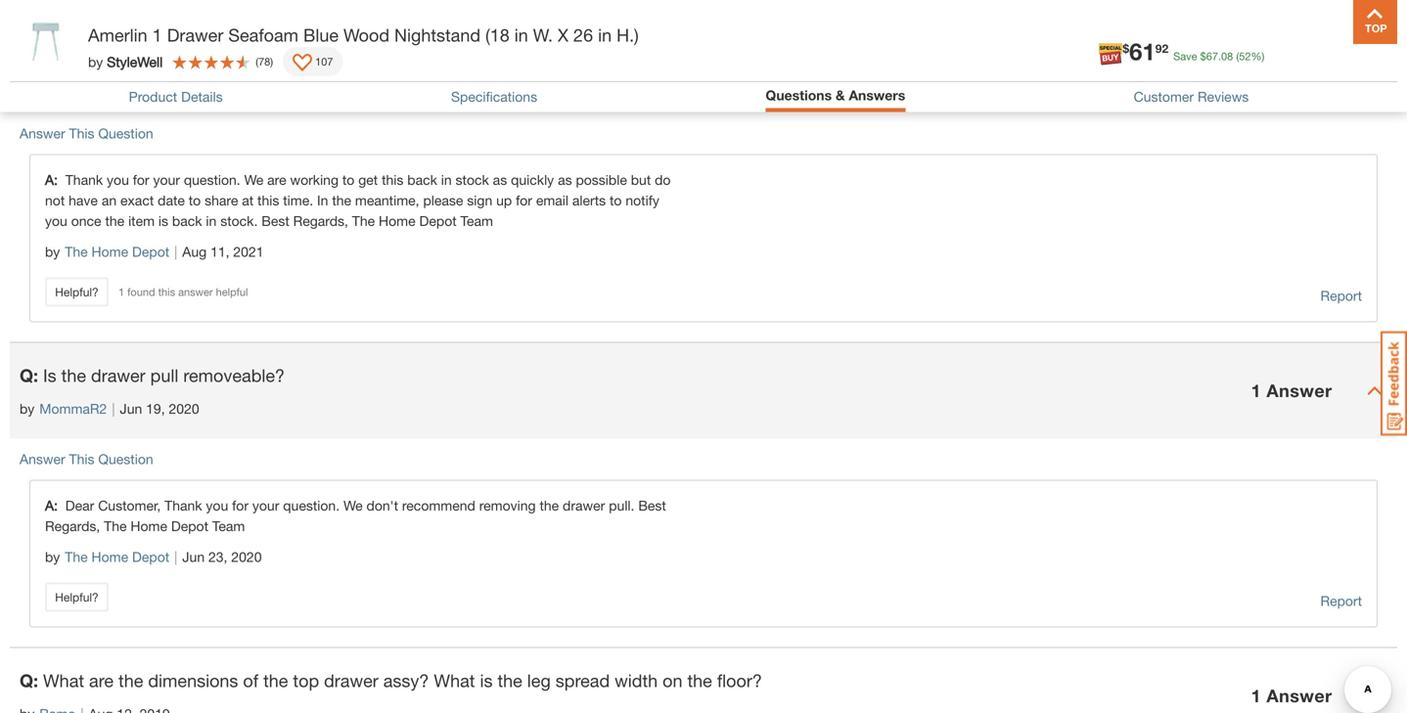 Task type: locate. For each thing, give the bounding box(es) containing it.
$
[[1123, 42, 1130, 55], [1201, 50, 1207, 63]]

0 horizontal spatial drawer
[[91, 365, 146, 386]]

top button
[[1354, 0, 1398, 44]]

white
[[150, 39, 192, 60]]

team up 23,
[[212, 518, 245, 534]]

1 horizontal spatial this
[[257, 192, 279, 209]]

drawer up by mommar2 | jun 19, 2020
[[91, 365, 146, 386]]

is right item
[[158, 213, 168, 229]]

stock
[[456, 172, 489, 188]]

product image image
[[15, 10, 78, 73]]

0 vertical spatial thank
[[65, 172, 103, 188]]

sign
[[467, 192, 493, 209]]

a: for dear customer, thank you for your question. we don't recommend removing the drawer pull. best regards, the home depot team
[[45, 498, 65, 514]]

2 answer this question link from the top
[[20, 451, 153, 467]]

92
[[1156, 42, 1169, 55]]

3 1 answer from the top
[[1252, 686, 1333, 707]]

0 horizontal spatial is
[[158, 213, 168, 229]]

on
[[663, 670, 683, 692]]

customer reviews
[[1134, 89, 1249, 105]]

0 horizontal spatial we
[[244, 172, 264, 188]]

the home depot button for customer,
[[65, 547, 169, 568]]

1 vertical spatial team
[[212, 518, 245, 534]]

0 vertical spatial is
[[158, 213, 168, 229]]

in left "w." at the left top of page
[[515, 24, 528, 46]]

are inside thank you for your question. we are working to get this back in stock as quickly as possible but do not have an exact date to share at this time. in the meantime, please sign up for email alerts to notify you once the item is back in stock. best regards, the home depot team
[[267, 172, 286, 188]]

answer this question down by nessa | sep 15, 2020
[[20, 125, 153, 141]]

1 report from the top
[[1321, 288, 1362, 304]]

0 horizontal spatial your
[[153, 172, 180, 188]]

seafoam
[[228, 24, 299, 46]]

1 vertical spatial the home depot button
[[65, 547, 169, 568]]

1 vertical spatial is
[[480, 670, 493, 692]]

2 vertical spatial this
[[158, 286, 175, 299]]

a: left "customer,"
[[45, 498, 65, 514]]

the down dear at the bottom
[[65, 549, 88, 565]]

0 vertical spatial your
[[153, 172, 180, 188]]

1 vertical spatial this
[[257, 192, 279, 209]]

at
[[242, 192, 254, 209]]

depot inside "dear customer, thank you for your question. we don't recommend removing the drawer pull. best regards, the home depot team"
[[171, 518, 208, 534]]

0 horizontal spatial $
[[1123, 42, 1130, 55]]

by
[[88, 54, 103, 70], [20, 75, 35, 91], [45, 244, 60, 260], [20, 401, 35, 417], [45, 549, 60, 565]]

leg
[[527, 670, 551, 692]]

2020 for pull
[[169, 401, 199, 417]]

0 vertical spatial you
[[107, 172, 129, 188]]

are
[[267, 172, 286, 188], [89, 670, 114, 692]]

your inside thank you for your question. we are working to get this back in stock as quickly as possible but do not have an exact date to share at this time. in the meantime, please sign up for email alerts to notify you once the item is back in stock. best regards, the home depot team
[[153, 172, 180, 188]]

1 answer this question link from the top
[[20, 125, 153, 141]]

for
[[133, 172, 149, 188], [516, 192, 532, 209], [232, 498, 249, 514]]

floor?
[[717, 670, 762, 692]]

product details button
[[129, 89, 223, 105], [129, 89, 223, 105]]

report
[[1321, 288, 1362, 304], [1321, 593, 1362, 609]]

in
[[317, 192, 328, 209]]

0 vertical spatial 2020
[[142, 75, 172, 91]]

this down by nessa | sep 15, 2020
[[69, 125, 94, 141]]

helpful? button
[[45, 278, 109, 307], [45, 583, 109, 612]]

the
[[352, 213, 375, 229], [65, 244, 88, 260], [104, 518, 127, 534], [65, 549, 88, 565]]

thank up have
[[65, 172, 103, 188]]

thank inside "dear customer, thank you for your question. we don't recommend removing the drawer pull. best regards, the home depot team"
[[165, 498, 202, 514]]

0 vertical spatial best
[[262, 213, 289, 229]]

1 horizontal spatial are
[[267, 172, 286, 188]]

0 vertical spatial answer this question
[[20, 125, 153, 141]]

1 vertical spatial best
[[638, 498, 666, 514]]

1 vertical spatial answer this question link
[[20, 451, 153, 467]]

share
[[205, 192, 238, 209]]

are left dimensions
[[89, 670, 114, 692]]

this up meantime,
[[382, 172, 404, 188]]

is
[[43, 365, 56, 386]]

( left )
[[256, 55, 258, 68]]

2020 right 19,
[[169, 401, 199, 417]]

answer this question for thank
[[20, 125, 153, 141]]

answer for what are the dimensions of the top drawer assy? what is the leg spread width on the floor?
[[1267, 686, 1333, 707]]

the home depot button down "customer,"
[[65, 547, 169, 568]]

1 1 answer from the top
[[1252, 54, 1333, 75]]

aug
[[182, 244, 207, 260]]

depot up 23,
[[171, 518, 208, 534]]

1 horizontal spatial jun
[[182, 549, 205, 565]]

0 vertical spatial back
[[308, 39, 346, 60]]

1 horizontal spatial thank
[[165, 498, 202, 514]]

1 vertical spatial for
[[516, 192, 532, 209]]

report button
[[1321, 285, 1362, 307], [1321, 591, 1362, 612]]

1 horizontal spatial as
[[558, 172, 572, 188]]

to left get
[[342, 172, 355, 188]]

we inside "dear customer, thank you for your question. we don't recommend removing the drawer pull. best regards, the home depot team"
[[344, 498, 363, 514]]

regards, inside "dear customer, thank you for your question. we don't recommend removing the drawer pull. best regards, the home depot team"
[[45, 518, 100, 534]]

2 report button from the top
[[1321, 591, 1362, 612]]

questions & answers button
[[766, 87, 906, 107], [766, 87, 906, 103]]

the down an
[[105, 213, 124, 229]]

0 horizontal spatial as
[[493, 172, 507, 188]]

1 horizontal spatial team
[[461, 213, 493, 229]]

1 horizontal spatial best
[[638, 498, 666, 514]]

an
[[102, 192, 117, 209]]

the right removing
[[540, 498, 559, 514]]

we
[[244, 172, 264, 188], [344, 498, 363, 514]]

1 answer this question from the top
[[20, 125, 153, 141]]

drawer left pull.
[[563, 498, 605, 514]]

q: what are the dimensions of the top drawer assy? what is the leg spread width on the floor?
[[20, 670, 762, 692]]

1 vertical spatial a:
[[45, 498, 65, 514]]

answer this question up dear at the bottom
[[20, 451, 153, 467]]

1 vertical spatial your
[[252, 498, 279, 514]]

2 a: from the top
[[45, 498, 65, 514]]

2020
[[142, 75, 172, 91], [169, 401, 199, 417], [231, 549, 262, 565]]

jun left 19,
[[120, 401, 142, 417]]

0 vertical spatial a:
[[45, 172, 65, 188]]

2 vertical spatial q:
[[20, 670, 38, 692]]

this up dear at the bottom
[[69, 451, 94, 467]]

2 question from the top
[[98, 451, 153, 467]]

1 vertical spatial answer this question
[[20, 451, 153, 467]]

0 vertical spatial report
[[1321, 288, 1362, 304]]

0 horizontal spatial regards,
[[45, 518, 100, 534]]

2 the home depot button from the top
[[65, 547, 169, 568]]

2 q: from the top
[[20, 365, 38, 386]]

1 question from the top
[[98, 125, 153, 141]]

2 horizontal spatial drawer
[[563, 498, 605, 514]]

helpful? down by the home depot | jun 23, 2020 in the left of the page
[[55, 591, 99, 604]]

best inside thank you for your question. we are working to get this back in stock as quickly as possible but do not have an exact date to share at this time. in the meantime, please sign up for email alerts to notify you once the item is back in stock. best regards, the home depot team
[[262, 213, 289, 229]]

1 horizontal spatial drawer
[[324, 670, 379, 692]]

0 horizontal spatial what
[[43, 670, 84, 692]]

the inside thank you for your question. we are working to get this back in stock as quickly as possible but do not have an exact date to share at this time. in the meantime, please sign up for email alerts to notify you once the item is back in stock. best regards, the home depot team
[[352, 213, 375, 229]]

regards, down dear at the bottom
[[45, 518, 100, 534]]

2 answer this question from the top
[[20, 451, 153, 467]]

question. up share
[[184, 172, 240, 188]]

2 horizontal spatial you
[[206, 498, 228, 514]]

nightstand
[[394, 24, 481, 46]]

we left don't
[[344, 498, 363, 514]]

0 vertical spatial the home depot button
[[65, 241, 169, 263]]

1 horizontal spatial regards,
[[293, 213, 348, 229]]

0 horizontal spatial to
[[189, 192, 201, 209]]

1 vertical spatial report
[[1321, 593, 1362, 609]]

helpful? button down by the home depot | jun 23, 2020 in the left of the page
[[45, 583, 109, 612]]

1 what from the left
[[43, 670, 84, 692]]

the inside "dear customer, thank you for your question. we don't recommend removing the drawer pull. best regards, the home depot team"
[[540, 498, 559, 514]]

2020 right 23,
[[231, 549, 262, 565]]

1 helpful? button from the top
[[45, 278, 109, 307]]

report for dear customer, thank you for your question. we don't recommend removing the drawer pull. best regards, the home depot team
[[1321, 593, 1362, 609]]

$ left 92
[[1123, 42, 1130, 55]]

0 horizontal spatial are
[[89, 670, 114, 692]]

1
[[152, 24, 162, 46], [1252, 54, 1262, 75], [118, 286, 124, 299], [1252, 380, 1262, 401], [1252, 686, 1262, 707]]

sep
[[91, 75, 115, 91]]

1 vertical spatial q:
[[20, 365, 38, 386]]

0 horizontal spatial best
[[262, 213, 289, 229]]

1 the home depot button from the top
[[65, 241, 169, 263]]

19,
[[146, 401, 165, 417]]

details
[[181, 89, 223, 105]]

0 horizontal spatial question.
[[184, 172, 240, 188]]

email
[[536, 192, 569, 209]]

q:
[[20, 39, 38, 60], [20, 365, 38, 386], [20, 670, 38, 692]]

0 horizontal spatial team
[[212, 518, 245, 534]]

best right pull.
[[638, 498, 666, 514]]

team inside "dear customer, thank you for your question. we don't recommend removing the drawer pull. best regards, the home depot team"
[[212, 518, 245, 534]]

1 vertical spatial question.
[[283, 498, 340, 514]]

answer this question link down by nessa | sep 15, 2020
[[20, 125, 153, 141]]

2 vertical spatial back
[[172, 213, 202, 229]]

product
[[129, 89, 177, 105]]

is left leg
[[480, 670, 493, 692]]

2 1 answer from the top
[[1252, 380, 1333, 401]]

1 for of
[[1252, 686, 1262, 707]]

to down possible
[[610, 192, 622, 209]]

1 horizontal spatial for
[[232, 498, 249, 514]]

the down "customer,"
[[104, 518, 127, 534]]

thank right "customer,"
[[165, 498, 202, 514]]

answer this question link
[[20, 125, 153, 141], [20, 451, 153, 467]]

0 vertical spatial team
[[461, 213, 493, 229]]

$ inside $ 61 92
[[1123, 42, 1130, 55]]

not
[[45, 192, 65, 209]]

2020 right 15, on the top
[[142, 75, 172, 91]]

question. left don't
[[283, 498, 340, 514]]

q: is the drawer pull removeable?
[[20, 365, 285, 386]]

as
[[493, 172, 507, 188], [558, 172, 572, 188]]

answer
[[1267, 54, 1333, 75], [20, 125, 65, 141], [1267, 380, 1333, 401], [20, 451, 65, 467], [1267, 686, 1333, 707]]

depot
[[419, 213, 457, 229], [132, 244, 169, 260], [171, 518, 208, 534], [132, 549, 169, 565]]

report for thank you for your question. we are working to get this back in stock as quickly as possible but do not have an exact date to share at this time. in the meantime, please sign up for email alerts to notify you once the item is back in stock. best regards, the home depot team
[[1321, 288, 1362, 304]]

the home depot button
[[65, 241, 169, 263], [65, 547, 169, 568]]

0 vertical spatial question
[[98, 125, 153, 141]]

a: for thank you for your question. we are working to get this back in stock as quickly as possible but do not have an exact date to share at this time. in the meantime, please sign up for email alerts to notify you once the item is back in stock. best regards, the home depot team
[[45, 172, 65, 188]]

1 this from the top
[[69, 125, 94, 141]]

0 vertical spatial jun
[[120, 401, 142, 417]]

depot down please
[[419, 213, 457, 229]]

answer this question link for dear
[[20, 451, 153, 467]]

2 as from the left
[[558, 172, 572, 188]]

0 horizontal spatial jun
[[120, 401, 142, 417]]

you up 23,
[[206, 498, 228, 514]]

team down sign
[[461, 213, 493, 229]]

1 vertical spatial we
[[344, 498, 363, 514]]

jun left 23,
[[182, 549, 205, 565]]

as up up
[[493, 172, 507, 188]]

we up the "at"
[[244, 172, 264, 188]]

the home depot button down item
[[65, 241, 169, 263]]

2 report from the top
[[1321, 593, 1362, 609]]

this
[[69, 125, 94, 141], [69, 451, 94, 467]]

please
[[423, 192, 463, 209]]

3 q: from the top
[[20, 670, 38, 692]]

drawer right the top
[[324, 670, 379, 692]]

1 vertical spatial thank
[[165, 498, 202, 514]]

1 vertical spatial are
[[89, 670, 114, 692]]

26
[[574, 24, 593, 46]]

in up please
[[441, 172, 452, 188]]

2 horizontal spatial to
[[610, 192, 622, 209]]

a:
[[45, 172, 65, 188], [45, 498, 65, 514]]

helpful? left found
[[55, 285, 99, 299]]

11,
[[210, 244, 230, 260]]

0 vertical spatial we
[[244, 172, 264, 188]]

to right the date
[[189, 192, 201, 209]]

1 horizontal spatial (
[[1237, 50, 1239, 63]]

helpful? button left found
[[45, 278, 109, 307]]

q: for q: when will the white version come back in stock?
[[20, 39, 38, 60]]

pull.
[[609, 498, 635, 514]]

0 horizontal spatial for
[[133, 172, 149, 188]]

you up an
[[107, 172, 129, 188]]

are up time.
[[267, 172, 286, 188]]

the right is
[[61, 365, 86, 386]]

$ left .
[[1201, 50, 1207, 63]]

question down product
[[98, 125, 153, 141]]

1 answer for stock?
[[1252, 54, 1333, 75]]

regards, down in
[[293, 213, 348, 229]]

0 vertical spatial helpful?
[[55, 285, 99, 299]]

1 vertical spatial 1 answer
[[1252, 380, 1333, 401]]

have
[[69, 192, 98, 209]]

78
[[258, 55, 270, 68]]

( right 08
[[1237, 50, 1239, 63]]

0 horizontal spatial (
[[256, 55, 258, 68]]

2 vertical spatial drawer
[[324, 670, 379, 692]]

0 horizontal spatial this
[[158, 286, 175, 299]]

in down share
[[206, 213, 217, 229]]

as up the email
[[558, 172, 572, 188]]

answer this question link up dear at the bottom
[[20, 451, 153, 467]]

2 what from the left
[[434, 670, 475, 692]]

1 vertical spatial question
[[98, 451, 153, 467]]

best down time.
[[262, 213, 289, 229]]

this right found
[[158, 286, 175, 299]]

0 vertical spatial helpful? button
[[45, 278, 109, 307]]

2021
[[233, 244, 264, 260]]

you down "not"
[[45, 213, 67, 229]]

1 vertical spatial back
[[407, 172, 437, 188]]

2 vertical spatial 2020
[[231, 549, 262, 565]]

in right 26
[[598, 24, 612, 46]]

.
[[1219, 50, 1222, 63]]

jun
[[120, 401, 142, 417], [182, 549, 205, 565]]

2 horizontal spatial this
[[382, 172, 404, 188]]

this right the "at"
[[257, 192, 279, 209]]

1 vertical spatial 2020
[[169, 401, 199, 417]]

once
[[71, 213, 101, 229]]

1 vertical spatial helpful? button
[[45, 583, 109, 612]]

question up "customer,"
[[98, 451, 153, 467]]

the inside "dear customer, thank you for your question. we don't recommend removing the drawer pull. best regards, the home depot team"
[[104, 518, 127, 534]]

a: up "not"
[[45, 172, 65, 188]]

1 horizontal spatial we
[[344, 498, 363, 514]]

question for customer,
[[98, 451, 153, 467]]

1 horizontal spatial what
[[434, 670, 475, 692]]

1 helpful? from the top
[[55, 285, 99, 299]]

1 report button from the top
[[1321, 285, 1362, 307]]

1 q: from the top
[[20, 39, 38, 60]]

q: when will the white version come back in stock?
[[20, 39, 423, 60]]

1 vertical spatial helpful?
[[55, 591, 99, 604]]

0 vertical spatial this
[[69, 125, 94, 141]]

depot inside thank you for your question. we are working to get this back in stock as quickly as possible but do not have an exact date to share at this time. in the meantime, please sign up for email alerts to notify you once the item is back in stock. best regards, the home depot team
[[419, 213, 457, 229]]

1 horizontal spatial question.
[[283, 498, 340, 514]]

display image
[[293, 54, 312, 73]]

the down meantime,
[[352, 213, 375, 229]]

1 vertical spatial drawer
[[563, 498, 605, 514]]

0 horizontal spatial you
[[45, 213, 67, 229]]

1 a: from the top
[[45, 172, 65, 188]]

2 vertical spatial 1 answer
[[1252, 686, 1333, 707]]

report button for thank you for your question. we are working to get this back in stock as quickly as possible but do not have an exact date to share at this time. in the meantime, please sign up for email alerts to notify you once the item is back in stock. best regards, the home depot team
[[1321, 285, 1362, 307]]

2 this from the top
[[69, 451, 94, 467]]

1 horizontal spatial your
[[252, 498, 279, 514]]

spread
[[556, 670, 610, 692]]

this
[[382, 172, 404, 188], [257, 192, 279, 209], [158, 286, 175, 299]]

answer this question for dear
[[20, 451, 153, 467]]

1 vertical spatial report button
[[1321, 591, 1362, 612]]

0 horizontal spatial thank
[[65, 172, 103, 188]]

0 vertical spatial answer this question link
[[20, 125, 153, 141]]

0 vertical spatial question.
[[184, 172, 240, 188]]

0 vertical spatial q:
[[20, 39, 38, 60]]

1 horizontal spatial is
[[480, 670, 493, 692]]

back
[[308, 39, 346, 60], [407, 172, 437, 188], [172, 213, 202, 229]]

thank
[[65, 172, 103, 188], [165, 498, 202, 514]]



Task type: vqa. For each thing, say whether or not it's contained in the screenshot.
the Throw Pillows link
no



Task type: describe. For each thing, give the bounding box(es) containing it.
thank inside thank you for your question. we are working to get this back in stock as quickly as possible but do not have an exact date to share at this time. in the meantime, please sign up for email alerts to notify you once the item is back in stock. best regards, the home depot team
[[65, 172, 103, 188]]

the right on
[[688, 670, 712, 692]]

2 helpful? from the top
[[55, 591, 99, 604]]

this for dear
[[69, 451, 94, 467]]

| left sep
[[83, 75, 86, 91]]

your inside "dear customer, thank you for your question. we don't recommend removing the drawer pull. best regards, the home depot team"
[[252, 498, 279, 514]]

%)
[[1251, 50, 1265, 63]]

thank you for your question. we are working to get this back in stock as quickly as possible but do not have an exact date to share at this time. in the meantime, please sign up for email alerts to notify you once the item is back in stock. best regards, the home depot team
[[45, 172, 671, 229]]

107 button
[[283, 47, 343, 76]]

save
[[1174, 50, 1198, 63]]

61
[[1130, 37, 1156, 65]]

dimensions
[[148, 670, 238, 692]]

exact
[[120, 192, 154, 209]]

quickly
[[511, 172, 554, 188]]

drawer inside "dear customer, thank you for your question. we don't recommend removing the drawer pull. best regards, the home depot team"
[[563, 498, 605, 514]]

save $ 67 . 08 ( 52 %)
[[1174, 50, 1265, 63]]

stock?
[[370, 39, 423, 60]]

107
[[315, 55, 333, 68]]

removing
[[479, 498, 536, 514]]

pull
[[150, 365, 178, 386]]

&
[[836, 87, 845, 103]]

nessa
[[39, 75, 78, 91]]

| left 23,
[[174, 549, 177, 565]]

1 as from the left
[[493, 172, 507, 188]]

notify
[[626, 192, 660, 209]]

amerlin 1 drawer seafoam blue wood nightstand (18 in w. x 26 in h.)
[[88, 24, 639, 46]]

by the home depot | jun 23, 2020
[[45, 549, 262, 565]]

customer,
[[98, 498, 161, 514]]

drawer
[[167, 24, 223, 46]]

1 horizontal spatial $
[[1201, 50, 1207, 63]]

| left aug
[[174, 244, 177, 260]]

amerlin
[[88, 24, 147, 46]]

(18
[[486, 24, 510, 46]]

alerts
[[573, 192, 606, 209]]

the left leg
[[498, 670, 522, 692]]

home inside "dear customer, thank you for your question. we don't recommend removing the drawer pull. best regards, the home depot team"
[[131, 518, 167, 534]]

this for thank
[[69, 125, 94, 141]]

you inside "dear customer, thank you for your question. we don't recommend removing the drawer pull. best regards, the home depot team"
[[206, 498, 228, 514]]

q: for q: what are the dimensions of the top drawer assy? what is the leg spread width on the floor?
[[20, 670, 38, 692]]

date
[[158, 192, 185, 209]]

removeable?
[[183, 365, 285, 386]]

dear customer, thank you for your question. we don't recommend removing the drawer pull. best regards, the home depot team
[[45, 498, 666, 534]]

the home depot button for you
[[65, 241, 169, 263]]

by mommar2 | jun 19, 2020
[[20, 401, 199, 417]]

helpful
[[216, 286, 248, 299]]

$ 61 92
[[1123, 37, 1169, 65]]

blue
[[303, 24, 339, 46]]

recommend
[[402, 498, 476, 514]]

mommar2
[[39, 401, 107, 417]]

by for thank you for your question. we are working to get this back in stock as quickly as possible but do not have an exact date to share at this time. in the meantime, please sign up for email alerts to notify you once the item is back in stock. best regards, the home depot team
[[45, 244, 60, 260]]

up
[[496, 192, 512, 209]]

is inside thank you for your question. we are working to get this back in stock as quickly as possible but do not have an exact date to share at this time. in the meantime, please sign up for email alerts to notify you once the item is back in stock. best regards, the home depot team
[[158, 213, 168, 229]]

when
[[43, 39, 85, 60]]

depot down "customer,"
[[132, 549, 169, 565]]

do
[[655, 172, 671, 188]]

by for is the drawer pull removeable?
[[20, 401, 35, 417]]

answer for when will the white version come back in stock?
[[1267, 54, 1333, 75]]

time.
[[283, 192, 313, 209]]

by for dear customer, thank you for your question. we don't recommend removing the drawer pull. best regards, the home depot team
[[45, 549, 60, 565]]

0 vertical spatial this
[[382, 172, 404, 188]]

the down the once
[[65, 244, 88, 260]]

1 horizontal spatial you
[[107, 172, 129, 188]]

1 vertical spatial jun
[[182, 549, 205, 565]]

assy?
[[383, 670, 429, 692]]

item
[[128, 213, 155, 229]]

answer
[[178, 286, 213, 299]]

found
[[127, 286, 155, 299]]

67
[[1207, 50, 1219, 63]]

of
[[243, 670, 258, 692]]

0 horizontal spatial back
[[172, 213, 202, 229]]

by nessa | sep 15, 2020
[[20, 75, 172, 91]]

report button for dear customer, thank you for your question. we don't recommend removing the drawer pull. best regards, the home depot team
[[1321, 591, 1362, 612]]

stylewell
[[107, 54, 163, 70]]

the left dimensions
[[118, 670, 143, 692]]

customer
[[1134, 89, 1194, 105]]

home inside thank you for your question. we are working to get this back in stock as quickly as possible but do not have an exact date to share at this time. in the meantime, please sign up for email alerts to notify you once the item is back in stock. best regards, the home depot team
[[379, 213, 416, 229]]

get
[[358, 172, 378, 188]]

)
[[270, 55, 273, 68]]

x
[[558, 24, 569, 46]]

we inside thank you for your question. we are working to get this back in stock as quickly as possible but do not have an exact date to share at this time. in the meantime, please sign up for email alerts to notify you once the item is back in stock. best regards, the home depot team
[[244, 172, 264, 188]]

mommar2 button
[[39, 399, 107, 419]]

the right of
[[263, 670, 288, 692]]

answer for is the drawer pull removeable?
[[1267, 380, 1333, 401]]

1 vertical spatial you
[[45, 213, 67, 229]]

come
[[259, 39, 303, 60]]

( 78 )
[[256, 55, 273, 68]]

in right "107"
[[351, 39, 365, 60]]

answer this question link for thank
[[20, 125, 153, 141]]

regards, inside thank you for your question. we are working to get this back in stock as quickly as possible but do not have an exact date to share at this time. in the meantime, please sign up for email alerts to notify you once the item is back in stock. best regards, the home depot team
[[293, 213, 348, 229]]

depot down item
[[132, 244, 169, 260]]

will
[[90, 39, 115, 60]]

0 vertical spatial for
[[133, 172, 149, 188]]

working
[[290, 172, 339, 188]]

product details
[[129, 89, 223, 105]]

top
[[293, 670, 319, 692]]

52
[[1239, 50, 1251, 63]]

don't
[[367, 498, 398, 514]]

by the home depot | aug 11, 2021
[[45, 244, 264, 260]]

2020 for white
[[142, 75, 172, 91]]

q: for q: is the drawer pull removeable?
[[20, 365, 38, 386]]

1 for version
[[1252, 54, 1262, 75]]

h.)
[[617, 24, 639, 46]]

by for when will the white version come back in stock?
[[20, 75, 35, 91]]

width
[[615, 670, 658, 692]]

the right in
[[332, 192, 351, 209]]

1 horizontal spatial to
[[342, 172, 355, 188]]

for inside "dear customer, thank you for your question. we don't recommend removing the drawer pull. best regards, the home depot team"
[[232, 498, 249, 514]]

w.
[[533, 24, 553, 46]]

15,
[[119, 75, 138, 91]]

team inside thank you for your question. we are working to get this back in stock as quickly as possible but do not have an exact date to share at this time. in the meantime, please sign up for email alerts to notify you once the item is back in stock. best regards, the home depot team
[[461, 213, 493, 229]]

feedback link image
[[1381, 331, 1408, 437]]

version
[[197, 39, 254, 60]]

1 answer for assy?
[[1252, 686, 1333, 707]]

2 helpful? button from the top
[[45, 583, 109, 612]]

questions & answers
[[766, 87, 906, 103]]

but
[[631, 172, 651, 188]]

| right mommar2
[[112, 401, 115, 417]]

23,
[[208, 549, 228, 565]]

stock.
[[220, 213, 258, 229]]

caret image
[[1367, 383, 1383, 399]]

by stylewell
[[88, 54, 163, 70]]

question. inside "dear customer, thank you for your question. we don't recommend removing the drawer pull. best regards, the home depot team"
[[283, 498, 340, 514]]

questions
[[766, 87, 832, 103]]

question. inside thank you for your question. we are working to get this back in stock as quickly as possible but do not have an exact date to share at this time. in the meantime, please sign up for email alerts to notify you once the item is back in stock. best regards, the home depot team
[[184, 172, 240, 188]]

2 horizontal spatial back
[[407, 172, 437, 188]]

the right will
[[120, 39, 145, 60]]

08
[[1222, 50, 1234, 63]]

1 found this answer helpful
[[118, 286, 248, 299]]

answers
[[849, 87, 906, 103]]

2 horizontal spatial for
[[516, 192, 532, 209]]

wood
[[344, 24, 390, 46]]

specifications
[[451, 89, 537, 105]]

dear
[[65, 498, 94, 514]]

question for you
[[98, 125, 153, 141]]

best inside "dear customer, thank you for your question. we don't recommend removing the drawer pull. best regards, the home depot team"
[[638, 498, 666, 514]]

1 for removeable?
[[1252, 380, 1262, 401]]

1 horizontal spatial back
[[308, 39, 346, 60]]



